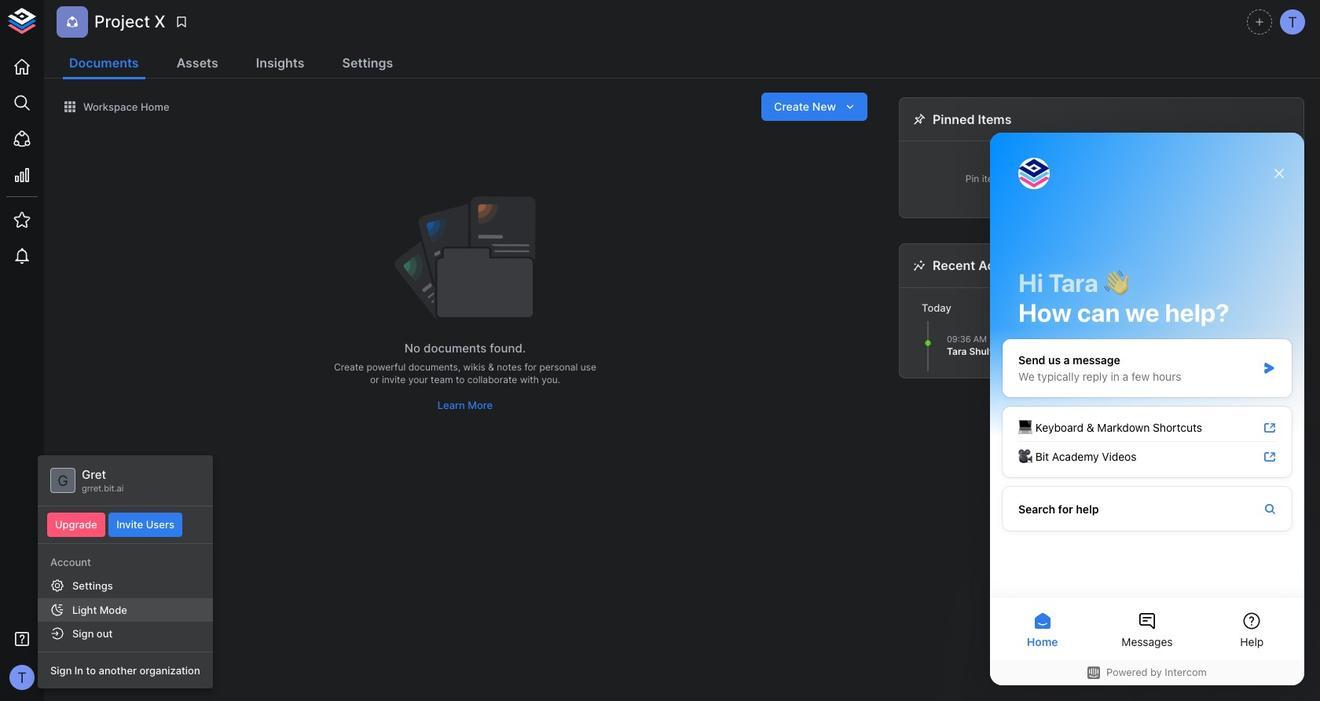 Task type: describe. For each thing, give the bounding box(es) containing it.
documents,
[[408, 361, 461, 373]]

09:36 am tara shultz created project x
[[947, 334, 1079, 358]]

pin
[[966, 173, 980, 185]]

workspace
[[83, 101, 138, 113]]

pinned items
[[933, 112, 1012, 127]]

upgrade
[[55, 519, 97, 532]]

project x link
[[1038, 346, 1079, 358]]

items
[[982, 173, 1006, 185]]

tara
[[947, 346, 967, 358]]

invite users
[[117, 519, 174, 532]]

assets
[[177, 55, 218, 71]]

account
[[50, 557, 91, 569]]

upgrade button
[[47, 514, 105, 538]]

&
[[488, 361, 494, 373]]

grret.bit.ai
[[82, 483, 124, 494]]

access
[[1051, 173, 1082, 185]]

with
[[520, 374, 539, 386]]

another
[[99, 665, 137, 677]]

collaborate
[[467, 374, 517, 386]]

to inside no documents found. create powerful documents, wikis & notes for personal use or invite your team to collaborate with you.
[[456, 374, 465, 386]]

you.
[[542, 374, 560, 386]]

members
[[1112, 173, 1154, 185]]

1 vertical spatial t button
[[5, 661, 39, 696]]

settings inside settings menu item
[[72, 580, 113, 593]]

workspace home link
[[63, 100, 169, 114]]

out
[[97, 628, 113, 640]]

created
[[1001, 346, 1035, 358]]

users
[[146, 519, 174, 532]]

learn
[[438, 399, 465, 412]]

project inside 09:36 am tara shultz created project x
[[1038, 346, 1070, 358]]

1 horizontal spatial for
[[1009, 173, 1021, 185]]

2 horizontal spatial for
[[1084, 173, 1097, 185]]

settings link
[[336, 49, 399, 79]]

pinned
[[933, 112, 975, 127]]

recent activities
[[933, 258, 1036, 274]]

09:36
[[947, 334, 971, 345]]

sign in to another organization
[[50, 665, 200, 677]]

documents link
[[63, 49, 145, 79]]

organization
[[139, 665, 200, 677]]

invite
[[117, 519, 143, 532]]

team
[[431, 374, 453, 386]]

sign in to another organization link
[[38, 659, 213, 683]]

settings menu item
[[38, 575, 213, 599]]

more
[[468, 399, 493, 412]]



Task type: locate. For each thing, give the bounding box(es) containing it.
dialog
[[990, 133, 1305, 686]]

sign
[[72, 628, 94, 640], [50, 665, 72, 677]]

1 horizontal spatial x
[[1073, 346, 1079, 358]]

no documents found. create powerful documents, wikis & notes for personal use or invite your team to collaborate with you.
[[334, 341, 596, 386]]

pin items for quick access for all members of this workspace.
[[966, 173, 1238, 185]]

bookmark image
[[174, 15, 188, 29]]

found.
[[490, 341, 526, 356]]

items
[[978, 112, 1012, 127]]

to
[[456, 374, 465, 386], [86, 665, 96, 677]]

workspace.
[[1187, 173, 1238, 185]]

t button
[[1278, 7, 1308, 37], [5, 661, 39, 696]]

project right created
[[1038, 346, 1070, 358]]

create left powerful
[[334, 361, 364, 373]]

recent
[[933, 258, 976, 274]]

light mode menu item
[[38, 599, 213, 622]]

t
[[1288, 13, 1298, 31], [17, 670, 27, 687]]

gret grret.bit.ai
[[82, 468, 124, 494]]

0 vertical spatial settings
[[342, 55, 393, 71]]

project
[[94, 12, 150, 32], [1038, 346, 1070, 358]]

no
[[405, 341, 421, 356]]

create new
[[774, 100, 836, 113]]

sign for sign out
[[72, 628, 94, 640]]

new
[[812, 100, 836, 113]]

1 horizontal spatial create
[[774, 100, 810, 113]]

in
[[75, 665, 83, 677]]

create inside no documents found. create powerful documents, wikis & notes for personal use or invite your team to collaborate with you.
[[334, 361, 364, 373]]

invite users button
[[109, 514, 182, 538]]

all
[[1099, 173, 1109, 185]]

1 vertical spatial to
[[86, 665, 96, 677]]

0 horizontal spatial t
[[17, 670, 27, 687]]

0 horizontal spatial x
[[155, 12, 166, 32]]

or
[[370, 374, 379, 386]]

documents
[[69, 55, 139, 71]]

today
[[922, 301, 952, 314]]

1 vertical spatial sign
[[50, 665, 72, 677]]

use
[[581, 361, 596, 373]]

documents
[[424, 341, 487, 356]]

learn more
[[438, 399, 493, 412]]

insights
[[256, 55, 305, 71]]

settings inside the settings link
[[342, 55, 393, 71]]

sign out menu item
[[38, 622, 213, 646]]

0 horizontal spatial sign
[[50, 665, 72, 677]]

wikis
[[463, 361, 486, 373]]

sign for sign in to another organization
[[50, 665, 72, 677]]

x inside 09:36 am tara shultz created project x
[[1073, 346, 1079, 358]]

1 vertical spatial settings
[[72, 580, 113, 593]]

x
[[155, 12, 166, 32], [1073, 346, 1079, 358]]

0 vertical spatial t
[[1288, 13, 1298, 31]]

0 horizontal spatial settings
[[72, 580, 113, 593]]

0 horizontal spatial t button
[[5, 661, 39, 696]]

quick
[[1024, 173, 1048, 185]]

1 horizontal spatial settings
[[342, 55, 393, 71]]

0 vertical spatial sign
[[72, 628, 94, 640]]

1 horizontal spatial sign
[[72, 628, 94, 640]]

workspace home
[[83, 101, 169, 113]]

learn more button
[[434, 394, 497, 418]]

this
[[1168, 173, 1184, 185]]

project x
[[94, 12, 166, 32]]

sign out
[[72, 628, 113, 640]]

sign left in
[[50, 665, 72, 677]]

gret
[[82, 468, 106, 483]]

am
[[974, 334, 987, 345]]

0 vertical spatial t button
[[1278, 7, 1308, 37]]

sign inside menu item
[[72, 628, 94, 640]]

0 horizontal spatial create
[[334, 361, 364, 373]]

0 vertical spatial to
[[456, 374, 465, 386]]

insights link
[[250, 49, 311, 79]]

1 vertical spatial project
[[1038, 346, 1070, 358]]

1 vertical spatial create
[[334, 361, 364, 373]]

to right in
[[86, 665, 96, 677]]

create left new
[[774, 100, 810, 113]]

for left quick
[[1009, 173, 1021, 185]]

1 horizontal spatial t button
[[1278, 7, 1308, 37]]

create new button
[[762, 93, 868, 121]]

for inside no documents found. create powerful documents, wikis & notes for personal use or invite your team to collaborate with you.
[[525, 361, 537, 373]]

mode
[[100, 604, 127, 617]]

for left all
[[1084, 173, 1097, 185]]

your
[[408, 374, 428, 386]]

1 vertical spatial t
[[17, 670, 27, 687]]

settings
[[342, 55, 393, 71], [72, 580, 113, 593]]

powerful
[[367, 361, 406, 373]]

g menu
[[38, 456, 213, 689]]

invite
[[382, 374, 406, 386]]

to inside sign in to another organization link
[[86, 665, 96, 677]]

assets link
[[170, 49, 225, 79]]

for
[[1009, 173, 1021, 185], [1084, 173, 1097, 185], [525, 361, 537, 373]]

1 vertical spatial x
[[1073, 346, 1079, 358]]

0 vertical spatial create
[[774, 100, 810, 113]]

project up documents
[[94, 12, 150, 32]]

g
[[58, 472, 68, 490]]

create
[[774, 100, 810, 113], [334, 361, 364, 373]]

shultz
[[969, 346, 998, 358]]

1 horizontal spatial to
[[456, 374, 465, 386]]

create inside "button"
[[774, 100, 810, 113]]

light
[[72, 604, 97, 617]]

light mode
[[72, 604, 127, 617]]

0 horizontal spatial project
[[94, 12, 150, 32]]

home
[[141, 101, 169, 113]]

of
[[1156, 173, 1165, 185]]

0 vertical spatial x
[[155, 12, 166, 32]]

x left 'bookmark' image
[[155, 12, 166, 32]]

x right created
[[1073, 346, 1079, 358]]

sign left out
[[72, 628, 94, 640]]

to right team
[[456, 374, 465, 386]]

0 vertical spatial project
[[94, 12, 150, 32]]

for up with
[[525, 361, 537, 373]]

1 horizontal spatial project
[[1038, 346, 1070, 358]]

0 horizontal spatial for
[[525, 361, 537, 373]]

0 horizontal spatial to
[[86, 665, 96, 677]]

personal
[[540, 361, 578, 373]]

1 horizontal spatial t
[[1288, 13, 1298, 31]]

notes
[[497, 361, 522, 373]]

activities
[[979, 258, 1036, 274]]



Task type: vqa. For each thing, say whether or not it's contained in the screenshot.
Report
no



